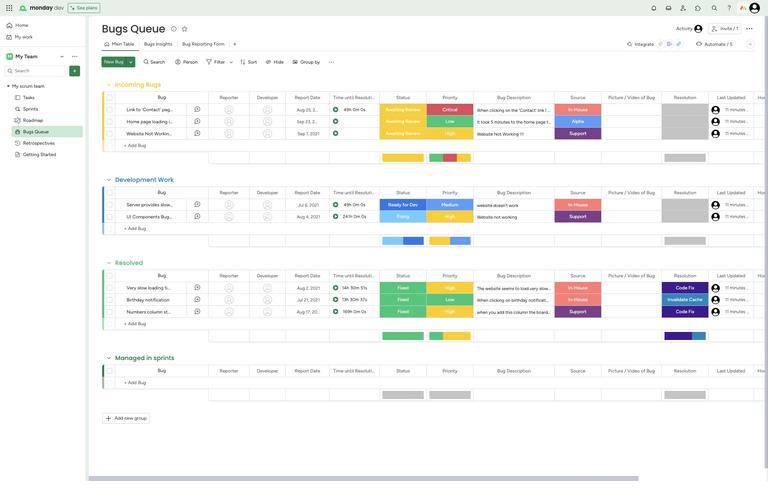 Task type: describe. For each thing, give the bounding box(es) containing it.
3 hour from the top
[[758, 273, 768, 279]]

1 vertical spatial doesn't
[[493, 203, 508, 208]]

very
[[127, 285, 136, 291]]

aug 17, 2021
[[297, 309, 321, 314]]

notifications image
[[651, 5, 657, 11]]

link to 'contact' page doesn't work
[[127, 107, 201, 113]]

website left not
[[477, 215, 493, 220]]

2021 for aug 17, 2021
[[312, 309, 321, 314]]

2 ago from the top
[[746, 119, 754, 124]]

hide button
[[263, 57, 288, 67]]

ui components buggy
[[127, 214, 174, 220]]

3 time until resolution from the top
[[333, 273, 377, 279]]

6,
[[305, 202, 308, 208]]

-
[[177, 285, 179, 291]]

4 report from the top
[[295, 368, 309, 374]]

numbers
[[127, 309, 146, 315]]

2 no file image from the top
[[628, 284, 634, 292]]

1 horizontal spatial 'contact'
[[519, 108, 537, 113]]

1 time from the top
[[333, 95, 344, 100]]

add
[[497, 310, 504, 315]]

last updated for 3rd last updated field from the bottom
[[717, 190, 745, 195]]

1 horizontal spatial working
[[503, 132, 519, 137]]

3 priority field from the top
[[441, 272, 459, 280]]

4 in- from the top
[[568, 297, 574, 302]]

2021 for sep 23, 2021
[[312, 119, 322, 124]]

1 bug description field from the top
[[496, 94, 532, 101]]

25,
[[306, 107, 312, 112]]

2 + add bug text field from the top
[[119, 225, 205, 233]]

0 horizontal spatial !!!
[[173, 131, 177, 137]]

new bug button
[[101, 57, 126, 67]]

loading for times
[[148, 285, 164, 291]]

jul for jul 6, 2021
[[298, 202, 304, 208]]

2 hour from the top
[[758, 190, 768, 195]]

2 hour field from the top
[[756, 189, 768, 196]]

1 11 from the top
[[725, 107, 729, 112]]

slowly,
[[539, 286, 552, 291]]

2 source field from the top
[[569, 189, 587, 196]]

2 horizontal spatial page
[[536, 120, 546, 125]]

priority for first "priority" field from the top of the page
[[443, 95, 458, 100]]

4 report date from the top
[[295, 368, 320, 374]]

2 house from the top
[[574, 202, 588, 208]]

4 hour field from the top
[[756, 367, 768, 375]]

4 time until resolution field from the top
[[332, 367, 378, 375]]

my for my scrum team
[[12, 83, 18, 89]]

seem
[[622, 286, 632, 291]]

4,
[[306, 214, 310, 219]]

3 high from the top
[[445, 285, 455, 291]]

gets
[[549, 310, 558, 315]]

1 developer from the top
[[257, 95, 278, 100]]

monday dev
[[30, 4, 64, 12]]

arrow down image
[[227, 58, 235, 66]]

51s
[[361, 285, 367, 290]]

monday
[[30, 4, 53, 12]]

13h 30m 37s
[[342, 297, 367, 302]]

2021 for jul 6, 2021
[[309, 202, 319, 208]]

dapulse integrations image
[[627, 42, 632, 47]]

server provides slow response times
[[127, 202, 203, 208]]

person
[[183, 59, 198, 65]]

2021 for aug 25, 2021
[[313, 107, 322, 112]]

source for first source field
[[571, 95, 585, 100]]

1 horizontal spatial !!!
[[520, 132, 524, 137]]

invite
[[721, 26, 732, 31]]

8 ago from the top
[[746, 309, 754, 314]]

working
[[502, 215, 517, 220]]

my work button
[[4, 32, 72, 42]]

status for first status field from the top
[[396, 95, 410, 100]]

1 ago from the top
[[746, 107, 754, 112]]

2 + add bug text field from the top
[[119, 379, 205, 387]]

you
[[489, 310, 496, 315]]

workspace options image
[[71, 53, 78, 60]]

2 code fix from the top
[[676, 309, 694, 315]]

1 + add bug text field from the top
[[119, 320, 205, 328]]

review for home page loading issue
[[405, 119, 421, 124]]

took
[[481, 120, 490, 125]]

getting
[[23, 152, 39, 157]]

picture for first picture / video of bug field
[[608, 95, 623, 100]]

team
[[34, 83, 44, 89]]

picture / video of bug for 3rd picture / video of bug field from the bottom of the page
[[608, 190, 655, 195]]

4 date from the top
[[310, 368, 320, 374]]

0 horizontal spatial not
[[145, 131, 153, 137]]

0 horizontal spatial working
[[154, 131, 172, 137]]

video for second picture / video of bug field from the bottom of the page
[[627, 273, 640, 279]]

post
[[592, 298, 601, 303]]

resolved
[[115, 259, 143, 267]]

reporting
[[192, 41, 212, 47]]

0 horizontal spatial page
[[141, 119, 151, 125]]

0 horizontal spatial doesn't
[[174, 107, 189, 113]]

aug 2, 2021
[[297, 286, 320, 291]]

development
[[115, 176, 156, 184]]

4 priority field from the top
[[441, 367, 459, 375]]

notification,
[[529, 298, 552, 303]]

updated for 1st last updated field
[[727, 95, 745, 100]]

table
[[123, 41, 134, 47]]

getting started
[[23, 152, 56, 157]]

work inside button
[[22, 34, 33, 40]]

m
[[8, 53, 12, 59]]

maria williams image
[[749, 3, 760, 13]]

buggy
[[161, 214, 174, 220]]

4 house from the top
[[574, 297, 588, 302]]

picture for second picture / video of bug field from the bottom of the page
[[608, 273, 623, 279]]

bugs up main
[[102, 21, 128, 36]]

0 vertical spatial bugs queue
[[102, 21, 165, 36]]

activity button
[[674, 23, 705, 34]]

tasks
[[23, 95, 34, 100]]

issue
[[169, 119, 179, 125]]

2 priority field from the top
[[441, 189, 459, 196]]

list box containing my scrum team
[[0, 79, 85, 251]]

4 last updated field from the top
[[715, 367, 747, 375]]

new
[[124, 415, 133, 421]]

link
[[538, 108, 544, 113]]

1 horizontal spatial page
[[162, 107, 173, 113]]

2021 for aug 2, 2021
[[311, 286, 320, 291]]

3 support from the top
[[569, 309, 587, 315]]

2 developer field from the top
[[255, 189, 280, 196]]

4 11 minutes ago from the top
[[725, 202, 754, 207]]

1 vertical spatial website
[[485, 286, 501, 291]]

notification
[[145, 297, 169, 303]]

sep for sep 23, 2021
[[297, 119, 304, 124]]

last for 1st last updated field
[[717, 95, 726, 100]]

1 horizontal spatial queue
[[130, 21, 165, 36]]

5 for /
[[730, 41, 733, 47]]

status for 2nd status field from the bottom
[[396, 273, 410, 279]]

angle down image
[[129, 59, 133, 64]]

1 until from the top
[[345, 95, 354, 100]]

/ for 3rd picture / video of bug field from the bottom of the page
[[624, 190, 626, 195]]

workspace selection element
[[6, 52, 38, 60]]

3 awaiting review from the top
[[386, 131, 421, 136]]

and
[[579, 286, 586, 291]]

main table
[[112, 41, 134, 47]]

aug for aug 17, 2021
[[297, 309, 305, 314]]

2 49h from the top
[[344, 202, 352, 207]]

2 time from the top
[[333, 190, 344, 195]]

aug for aug 4, 2021
[[297, 214, 305, 219]]

/ inside invite / 1 button
[[733, 26, 735, 31]]

0 vertical spatial options image
[[745, 24, 753, 32]]

Search in workspace field
[[14, 67, 56, 75]]

1 horizontal spatial not
[[181, 285, 189, 291]]

my team
[[15, 53, 37, 59]]

1 report date field from the top
[[293, 94, 322, 101]]

the left main
[[596, 108, 603, 113]]

2 code from the top
[[676, 309, 687, 315]]

2 all from the left
[[587, 286, 591, 291]]

clicking for critical
[[490, 108, 504, 113]]

1 code fix from the top
[[676, 285, 694, 291]]

2 11 from the top
[[725, 119, 729, 124]]

websites
[[604, 286, 621, 291]]

home for home page loading issue
[[127, 119, 139, 125]]

board
[[537, 310, 548, 315]]

clicking for in-house
[[490, 298, 504, 303]]

main
[[112, 41, 122, 47]]

Development Work field
[[114, 176, 175, 184]]

the left home
[[516, 120, 523, 125]]

last updated for 3rd last updated field from the top of the page
[[717, 273, 745, 279]]

help image
[[726, 5, 733, 11]]

menu image
[[328, 59, 335, 65]]

4 in-house from the top
[[568, 297, 588, 302]]

3 status field from the top
[[395, 272, 412, 280]]

birthday notification
[[127, 297, 169, 303]]

1 horizontal spatial website not working !!!
[[477, 132, 524, 137]]

response
[[171, 202, 190, 208]]

4 picture / video of bug field from the top
[[607, 367, 656, 375]]

group
[[300, 59, 314, 65]]

no
[[569, 298, 574, 303]]

1 horizontal spatial column
[[514, 310, 528, 315]]

bugs insights
[[144, 41, 172, 47]]

1 developer field from the top
[[255, 94, 280, 101]]

description for first "bug description" field from the top of the page
[[507, 95, 531, 100]]

sep 23, 2021
[[297, 119, 322, 124]]

video for first picture / video of bug field from the bottom
[[627, 368, 640, 374]]

1 date from the top
[[310, 95, 320, 100]]

website not working
[[477, 215, 517, 220]]

started
[[40, 152, 56, 157]]

not
[[494, 215, 501, 220]]

sep for sep 1, 2021
[[298, 131, 305, 136]]

1 status field from the top
[[395, 94, 412, 101]]

no file image
[[628, 106, 634, 114]]

awaiting for link to 'contact' page doesn't work
[[386, 107, 404, 113]]

bugs inside list box
[[23, 129, 34, 134]]

5 for took
[[491, 120, 493, 125]]

3 report from the top
[[295, 273, 309, 279]]

a
[[217, 285, 220, 291]]

1 horizontal spatial stuck
[[559, 310, 569, 315]]

2 developer from the top
[[257, 190, 278, 195]]

0 horizontal spatial stuck
[[164, 309, 175, 315]]

it took 5 minutes to the home page to load
[[477, 120, 560, 125]]

2 picture / video of bug field from the top
[[607, 189, 656, 196]]

3 developer from the top
[[257, 273, 278, 279]]

simply
[[555, 108, 567, 113]]

1 birthday from the left
[[511, 298, 528, 303]]

30m for 13h
[[350, 297, 359, 302]]

2 birthday from the left
[[575, 298, 591, 303]]

2 low from the top
[[446, 297, 454, 302]]

1 vertical spatial load
[[521, 286, 529, 291]]

3 reporter field from the top
[[218, 272, 240, 280]]

1 + add bug text field from the top
[[119, 142, 205, 150]]

sure
[[190, 285, 199, 291]]

picture / video of bug for first picture / video of bug field
[[608, 95, 655, 100]]

4 time from the top
[[333, 368, 344, 374]]

1 support from the top
[[569, 131, 587, 136]]

2 last updated field from the top
[[715, 189, 747, 196]]

2 status field from the top
[[395, 189, 412, 196]]

3 developer field from the top
[[255, 272, 280, 280]]

add new group button
[[102, 413, 150, 424]]

1 vertical spatial slow
[[137, 285, 147, 291]]

updated for 1st last updated field from the bottom
[[727, 368, 745, 374]]

provides
[[141, 202, 159, 208]]

scrum
[[20, 83, 33, 89]]

website down 'took'
[[477, 132, 493, 137]]

loading for issue
[[152, 119, 168, 125]]

awaiting for home page loading issue
[[386, 119, 404, 124]]

1 high from the top
[[445, 131, 455, 136]]

Bugs Queue field
[[100, 21, 167, 36]]

2021 for aug 4, 2021
[[311, 214, 320, 219]]

group by button
[[290, 57, 324, 67]]

updated for 3rd last updated field from the bottom
[[727, 190, 745, 195]]

1 horizontal spatial slow
[[161, 202, 170, 208]]

3 11 minutes ago from the top
[[725, 131, 754, 136]]

4 ago from the top
[[746, 202, 754, 207]]

incoming  bugs
[[115, 80, 161, 89]]

show board description image
[[170, 25, 178, 32]]

the
[[477, 286, 484, 291]]

4 11 from the top
[[725, 202, 729, 207]]

1 priority field from the top
[[441, 94, 459, 101]]

0 vertical spatial load
[[552, 120, 560, 125]]

1 last updated field from the top
[[715, 94, 747, 101]]

3 ago from the top
[[746, 131, 754, 136]]

3 report date field from the top
[[293, 272, 322, 280]]

roadmap
[[23, 117, 43, 123]]

directed
[[574, 108, 590, 113]]

last for 1st last updated field from the bottom
[[717, 368, 726, 374]]

critical
[[443, 107, 457, 113]]

on for critical
[[505, 108, 510, 113]]

0 horizontal spatial options image
[[71, 67, 78, 74]]

managed in sprints
[[115, 354, 174, 362]]

1 report date from the top
[[295, 95, 320, 100]]

picture / video of bug for second picture / video of bug field from the bottom of the page
[[608, 273, 655, 279]]

169h 0m 0s
[[343, 309, 366, 314]]

website doesn't work
[[477, 203, 518, 208]]

/ for first picture / video of bug field from the bottom
[[624, 368, 626, 374]]

4 developer field from the top
[[255, 367, 280, 375]]

0 vertical spatial website
[[477, 203, 492, 208]]

7 11 minutes ago from the top
[[725, 297, 754, 302]]

source for second source field from the top
[[571, 190, 585, 195]]

plans
[[86, 5, 97, 11]]

priority for 3rd "priority" field from the top
[[443, 273, 458, 279]]

2 date from the top
[[310, 190, 320, 195]]

automate / 5
[[705, 41, 733, 47]]

7 11 from the top
[[725, 297, 729, 302]]

description for third "bug description" field from the bottom
[[507, 190, 531, 195]]

1
[[736, 26, 738, 31]]

0 horizontal spatial times
[[165, 285, 176, 291]]

1 reporter from the top
[[220, 95, 238, 100]]

4 until from the top
[[345, 368, 354, 374]]

2 high from the top
[[445, 214, 455, 219]]

1 horizontal spatial times
[[192, 202, 203, 208]]



Task type: locate. For each thing, give the bounding box(es) containing it.
!!! down it took 5 minutes to the home page to load
[[520, 132, 524, 137]]

bugs down roadmap
[[23, 129, 34, 134]]

description for 4th "bug description" field
[[507, 368, 531, 374]]

i
[[545, 108, 546, 113]]

3 house from the top
[[574, 285, 588, 291]]

1 horizontal spatial is
[[564, 298, 567, 303]]

bugs queue
[[102, 21, 165, 36], [23, 129, 49, 134]]

public board image left getting
[[14, 151, 21, 158]]

0 vertical spatial queue
[[130, 21, 165, 36]]

pages,
[[565, 286, 577, 291]]

queue up bugs insights
[[130, 21, 165, 36]]

3 of from the top
[[641, 273, 645, 279]]

queue inside list box
[[35, 129, 49, 134]]

4 report date field from the top
[[293, 367, 322, 375]]

1 horizontal spatial 5
[[730, 41, 733, 47]]

insights
[[156, 41, 172, 47]]

0 vertical spatial awaiting
[[386, 107, 404, 113]]

6 11 minutes ago from the top
[[725, 285, 754, 290]]

bug
[[221, 285, 229, 291]]

high down the medium
[[445, 214, 455, 219]]

1 vertical spatial support
[[569, 214, 587, 219]]

new
[[104, 59, 114, 65]]

+ add bug text field down home page loading issue
[[119, 142, 205, 150]]

Priority field
[[441, 94, 459, 101], [441, 189, 459, 196], [441, 272, 459, 280], [441, 367, 459, 375]]

2 bug description field from the top
[[496, 189, 532, 196]]

when clicking on the 'contact' link i am simply re-directed to the main page.
[[477, 108, 625, 113]]

2 when from the top
[[477, 298, 488, 303]]

3 date from the top
[[310, 273, 320, 279]]

sep 1, 2021
[[298, 131, 320, 136]]

description for second "bug description" field from the bottom of the page
[[507, 273, 531, 279]]

1 vertical spatial review
[[405, 119, 421, 124]]

2 description from the top
[[507, 190, 531, 195]]

stuck down the notification
[[164, 309, 175, 315]]

page.
[[614, 108, 625, 113]]

my right caret down icon
[[12, 83, 18, 89]]

5 ago from the top
[[746, 214, 754, 219]]

3 awaiting from the top
[[386, 131, 404, 136]]

0 horizontal spatial all
[[559, 286, 564, 291]]

0 horizontal spatial this
[[204, 285, 212, 291]]

0 horizontal spatial 5
[[491, 120, 493, 125]]

2 last from the top
[[717, 190, 726, 195]]

until
[[345, 95, 354, 100], [345, 190, 354, 195], [345, 273, 354, 279], [345, 368, 354, 374]]

1 bug description from the top
[[497, 95, 531, 100]]

v2 search image
[[144, 58, 149, 66]]

page down link to 'contact' page doesn't work
[[141, 119, 151, 125]]

1 hour field from the top
[[756, 94, 768, 101]]

1 picture from the top
[[608, 95, 623, 100]]

3 reporter from the top
[[220, 273, 238, 279]]

my inside workspace selection element
[[15, 53, 23, 59]]

21,
[[304, 297, 309, 302]]

last updated for 1st last updated field from the bottom
[[717, 368, 745, 374]]

0 vertical spatial 5
[[730, 41, 733, 47]]

1 fix from the top
[[689, 285, 694, 291]]

Hour field
[[756, 94, 768, 101], [756, 189, 768, 196], [756, 272, 768, 280], [756, 367, 768, 375]]

re-
[[568, 108, 574, 113]]

3 no file image from the top
[[628, 308, 634, 316]]

3 time until resolution field from the top
[[332, 272, 378, 280]]

Incoming  Bugs field
[[114, 80, 163, 89]]

column right 'add'
[[514, 310, 528, 315]]

working down it took 5 minutes to the home page to load
[[503, 132, 519, 137]]

0 vertical spatial 49h 0m 0s
[[344, 107, 365, 112]]

home button
[[4, 20, 72, 31]]

sort button
[[237, 57, 261, 67]]

0 horizontal spatial slow
[[137, 285, 147, 291]]

2 reporter from the top
[[220, 190, 238, 195]]

high left 'the'
[[445, 285, 455, 291]]

my up workspace selection element
[[15, 34, 21, 40]]

Time until Resolution field
[[332, 94, 378, 101], [332, 189, 378, 196], [332, 272, 378, 280], [332, 367, 378, 375]]

+ add bug text field down the sprints
[[119, 379, 205, 387]]

code fix up "invalidate cache" in the right bottom of the page
[[676, 285, 694, 291]]

column
[[147, 309, 163, 315], [514, 310, 528, 315]]

times right response
[[192, 202, 203, 208]]

all right and
[[587, 286, 591, 291]]

1 vertical spatial home
[[127, 119, 139, 125]]

jul left "6,"
[[298, 202, 304, 208]]

doesn't up not
[[493, 203, 508, 208]]

high down the critical
[[445, 131, 455, 136]]

website
[[127, 131, 144, 137], [477, 132, 493, 137], [477, 215, 493, 220]]

1 vertical spatial no file image
[[628, 284, 634, 292]]

0 horizontal spatial website not working !!!
[[127, 131, 177, 137]]

there
[[553, 298, 563, 303]]

my inside button
[[15, 34, 21, 40]]

see
[[77, 5, 85, 11]]

bugs left the insights
[[144, 41, 155, 47]]

workspace image
[[6, 53, 13, 60]]

aug
[[297, 107, 305, 112], [297, 214, 305, 219], [297, 286, 305, 291], [297, 309, 305, 314]]

bug description
[[497, 95, 531, 100], [497, 190, 531, 195], [497, 273, 531, 279], [497, 368, 531, 374]]

5 right 'took'
[[491, 120, 493, 125]]

when
[[477, 108, 488, 113], [477, 298, 488, 303]]

times
[[192, 202, 203, 208], [165, 285, 176, 291]]

the
[[511, 108, 518, 113], [596, 108, 603, 113], [516, 120, 523, 125], [529, 310, 536, 315]]

code down "invalidate cache" in the right bottom of the page
[[676, 309, 687, 315]]

8 11 from the top
[[725, 309, 729, 314]]

1 vertical spatial clicking
[[490, 298, 504, 303]]

0 vertical spatial code
[[676, 285, 687, 291]]

apps image
[[695, 5, 701, 11]]

1 vertical spatial work
[[190, 107, 201, 113]]

fixing
[[397, 214, 409, 219]]

0 vertical spatial support
[[569, 131, 587, 136]]

team
[[24, 53, 37, 59]]

1 vertical spatial 49h
[[344, 202, 352, 207]]

3 resolution field from the top
[[672, 272, 698, 280]]

bugs queue inside list box
[[23, 129, 49, 134]]

0 vertical spatial low
[[446, 119, 454, 124]]

4 last from the top
[[717, 368, 726, 374]]

0 vertical spatial is
[[213, 285, 216, 291]]

options image right the 1
[[745, 24, 753, 32]]

clicking up 'add'
[[490, 298, 504, 303]]

2 vertical spatial no file image
[[628, 308, 634, 316]]

2 fixed from the top
[[398, 297, 409, 302]]

0 horizontal spatial bugs queue
[[23, 129, 49, 134]]

2 until from the top
[[345, 190, 354, 195]]

to
[[136, 107, 141, 113], [591, 108, 595, 113], [511, 120, 515, 125], [547, 120, 551, 125], [515, 286, 519, 291], [634, 286, 638, 291]]

13h
[[342, 297, 349, 302]]

2 awaiting from the top
[[386, 119, 404, 124]]

for
[[403, 202, 409, 208]]

1 aug from the top
[[297, 107, 305, 112]]

0 horizontal spatial is
[[213, 285, 216, 291]]

1 awaiting review from the top
[[386, 107, 421, 113]]

+ add bug text field down numbers column stuck at the left bottom of page
[[119, 320, 205, 328]]

status for third status field from the bottom of the page
[[396, 190, 410, 195]]

collapse board header image
[[748, 42, 753, 47]]

website not working !!! down home page loading issue
[[127, 131, 177, 137]]

list box
[[0, 79, 85, 251]]

2 source from the top
[[571, 190, 585, 195]]

is left the a
[[213, 285, 216, 291]]

1 vertical spatial 49h 0m 0s
[[344, 202, 365, 207]]

2 vertical spatial my
[[12, 83, 18, 89]]

dev
[[410, 202, 418, 208]]

1 description from the top
[[507, 95, 531, 100]]

in-house
[[568, 107, 588, 113], [568, 202, 588, 208], [568, 285, 588, 291], [568, 297, 588, 302]]

0 vertical spatial when
[[477, 108, 488, 113]]

5 down invite / 1
[[730, 41, 733, 47]]

8 11 minutes ago from the top
[[725, 309, 754, 314]]

source for fourth source field
[[571, 368, 585, 374]]

review for link to 'contact' page doesn't work
[[405, 107, 421, 113]]

on right the slowly,
[[553, 286, 558, 291]]

2 last updated from the top
[[717, 190, 745, 195]]

when up 'took'
[[477, 108, 488, 113]]

0 vertical spatial + add bug text field
[[119, 320, 205, 328]]

my inside list box
[[12, 83, 18, 89]]

doesn't
[[174, 107, 189, 113], [493, 203, 508, 208]]

Bug Description field
[[496, 94, 532, 101], [496, 189, 532, 196], [496, 272, 532, 280], [496, 367, 532, 375]]

report
[[295, 95, 309, 100], [295, 190, 309, 195], [295, 273, 309, 279], [295, 368, 309, 374]]

on for in-house
[[505, 298, 510, 303]]

status for fourth status field from the top
[[396, 368, 410, 374]]

2 picture from the top
[[608, 190, 623, 195]]

caret down image
[[7, 84, 10, 88]]

4 last updated from the top
[[717, 368, 745, 374]]

Report Date field
[[293, 94, 322, 101], [293, 189, 322, 196], [293, 272, 322, 280], [293, 367, 322, 375]]

sep left 23,
[[297, 119, 304, 124]]

1 horizontal spatial this
[[505, 310, 513, 315]]

website right 'the'
[[485, 286, 501, 291]]

on down "seems" in the right of the page
[[505, 298, 510, 303]]

/ for first picture / video of bug field
[[624, 95, 626, 100]]

bugs inside incoming  bugs field
[[146, 80, 161, 89]]

2021 right 1,
[[310, 131, 320, 136]]

picture for 3rd picture / video of bug field from the bottom of the page
[[608, 190, 623, 195]]

filter button
[[204, 57, 235, 67]]

jul 6, 2021
[[298, 202, 319, 208]]

activity
[[676, 26, 693, 31]]

bugs queue up table
[[102, 21, 165, 36]]

select product image
[[6, 5, 13, 11]]

1 vertical spatial jul
[[297, 297, 303, 302]]

1 picture / video of bug field from the top
[[607, 94, 656, 101]]

2,
[[306, 286, 309, 291]]

priority for 3rd "priority" field from the bottom
[[443, 190, 458, 195]]

+ Add Bug text field
[[119, 320, 205, 328], [119, 379, 205, 387]]

source for third source field
[[571, 273, 585, 279]]

server
[[127, 202, 140, 208]]

add
[[115, 415, 123, 421]]

priority for fourth "priority" field from the top of the page
[[443, 368, 458, 374]]

my right the workspace image
[[15, 53, 23, 59]]

aug left 2,
[[297, 286, 305, 291]]

0 vertical spatial + add bug text field
[[119, 142, 205, 150]]

4 status from the top
[[396, 368, 410, 374]]

home
[[524, 120, 535, 125]]

loading up the notification
[[148, 285, 164, 291]]

1 vertical spatial on
[[553, 286, 558, 291]]

0 vertical spatial code fix
[[676, 285, 694, 291]]

1 in- from the top
[[568, 107, 574, 113]]

page
[[162, 107, 173, 113], [141, 119, 151, 125], [536, 120, 546, 125]]

4 reporter field from the top
[[218, 367, 240, 375]]

11 minutes ago
[[725, 107, 754, 112], [725, 119, 754, 124], [725, 131, 754, 136], [725, 202, 754, 207], [725, 214, 754, 219], [725, 285, 754, 290], [725, 297, 754, 302], [725, 309, 754, 314]]

fix down cache
[[689, 309, 694, 315]]

Search field
[[149, 57, 169, 67]]

home inside button
[[15, 22, 28, 28]]

working down home page loading issue
[[154, 131, 172, 137]]

page right home
[[536, 120, 546, 125]]

2 vertical spatial review
[[405, 131, 421, 136]]

2 status from the top
[[396, 190, 410, 195]]

2 vertical spatial fixed
[[398, 309, 409, 315]]

when
[[477, 310, 488, 315]]

form
[[214, 41, 224, 47]]

1 vertical spatial this
[[505, 310, 513, 315]]

picture / video of bug for first picture / video of bug field from the bottom
[[608, 368, 655, 374]]

1 horizontal spatial work
[[190, 107, 201, 113]]

1 vertical spatial code
[[676, 309, 687, 315]]

picture for first picture / video of bug field from the bottom
[[608, 368, 623, 374]]

1 vertical spatial code fix
[[676, 309, 694, 315]]

1 low from the top
[[446, 119, 454, 124]]

5 11 from the top
[[725, 214, 729, 219]]

Source field
[[569, 94, 587, 101], [569, 189, 587, 196], [569, 272, 587, 280], [569, 367, 587, 375]]

Developer field
[[255, 94, 280, 101], [255, 189, 280, 196], [255, 272, 280, 280], [255, 367, 280, 375]]

page up issue
[[162, 107, 173, 113]]

30m for 14h
[[350, 285, 359, 290]]

241h
[[343, 214, 352, 219]]

invite members image
[[680, 5, 687, 11]]

to right link
[[136, 107, 141, 113]]

2021 right 21,
[[310, 297, 320, 302]]

1 all from the left
[[559, 286, 564, 291]]

1 vertical spatial public board image
[[14, 151, 21, 158]]

doesn't up issue
[[174, 107, 189, 113]]

3 source field from the top
[[569, 272, 587, 280]]

my for my work
[[15, 34, 21, 40]]

1 horizontal spatial all
[[587, 286, 591, 291]]

option
[[0, 80, 85, 81]]

aug left 4,
[[297, 214, 305, 219]]

3 priority from the top
[[443, 273, 458, 279]]

0 vertical spatial this
[[204, 285, 212, 291]]

autopilot image
[[696, 40, 702, 48]]

inbox image
[[665, 5, 672, 11]]

1 vertical spatial bugs queue
[[23, 129, 49, 134]]

load down simply
[[552, 120, 560, 125]]

2 fix from the top
[[689, 309, 694, 315]]

1 vertical spatial fix
[[689, 309, 694, 315]]

code fix down "invalidate cache" in the right bottom of the page
[[676, 309, 694, 315]]

1 status from the top
[[396, 95, 410, 100]]

to down am
[[547, 120, 551, 125]]

'contact' up home
[[519, 108, 537, 113]]

2 priority from the top
[[443, 190, 458, 195]]

filter
[[214, 59, 225, 65]]

2 in- from the top
[[568, 202, 574, 208]]

2 report date field from the top
[[293, 189, 322, 196]]

1 of from the top
[[641, 95, 645, 100]]

0 horizontal spatial column
[[147, 309, 163, 315]]

birthday right no
[[575, 298, 591, 303]]

last updated for 1st last updated field
[[717, 95, 745, 100]]

home down link
[[127, 119, 139, 125]]

jul for jul 21, 2021
[[297, 297, 303, 302]]

2021 right 4,
[[311, 214, 320, 219]]

no file image
[[628, 118, 634, 126], [628, 284, 634, 292], [628, 308, 634, 316]]

0 vertical spatial awaiting review
[[386, 107, 421, 113]]

updated for 3rd last updated field from the top of the page
[[727, 273, 745, 279]]

1 vertical spatial queue
[[35, 129, 49, 134]]

clicking up 'took'
[[490, 108, 504, 113]]

1 vertical spatial options image
[[71, 67, 78, 74]]

website down home page loading issue
[[127, 131, 144, 137]]

last for 3rd last updated field from the top of the page
[[717, 273, 726, 279]]

0 horizontal spatial queue
[[35, 129, 49, 134]]

0 vertical spatial review
[[405, 107, 421, 113]]

30m left 51s on the left of page
[[350, 285, 359, 290]]

1 vertical spatial 5
[[491, 120, 493, 125]]

2 review from the top
[[405, 119, 421, 124]]

add view image
[[233, 42, 236, 47]]

0 horizontal spatial home
[[15, 22, 28, 28]]

1 horizontal spatial options image
[[745, 24, 753, 32]]

1,
[[306, 131, 309, 136]]

if
[[200, 285, 203, 291]]

0 horizontal spatial load
[[521, 286, 529, 291]]

4 of from the top
[[641, 368, 645, 374]]

0 horizontal spatial 'contact'
[[142, 107, 161, 113]]

2 of from the top
[[641, 190, 645, 195]]

the up it took 5 minutes to the home page to load
[[511, 108, 518, 113]]

0 vertical spatial 49h
[[344, 107, 352, 112]]

the website seems to load very slowly, on all pages, and all other websites seem to run properly.
[[477, 286, 663, 291]]

2021 right 2,
[[311, 286, 320, 291]]

0 vertical spatial on
[[505, 108, 510, 113]]

Last Updated field
[[715, 94, 747, 101], [715, 189, 747, 196], [715, 272, 747, 280], [715, 367, 747, 375]]

resolution
[[355, 95, 377, 100], [674, 95, 696, 100], [355, 190, 377, 195], [674, 190, 696, 195], [355, 273, 377, 279], [674, 273, 696, 279], [355, 368, 377, 374], [674, 368, 696, 374]]

medium
[[442, 202, 459, 208]]

public board image for getting started
[[14, 151, 21, 158]]

Resolution field
[[672, 94, 698, 101], [672, 189, 698, 196], [672, 272, 698, 280], [672, 367, 698, 375]]

picture / video of bug
[[608, 95, 655, 100], [608, 190, 655, 195], [608, 273, 655, 279], [608, 368, 655, 374]]

aug for aug 2, 2021
[[297, 286, 305, 291]]

options image
[[745, 24, 753, 32], [71, 67, 78, 74]]

ago
[[746, 107, 754, 112], [746, 119, 754, 124], [746, 131, 754, 136], [746, 202, 754, 207], [746, 214, 754, 219], [746, 285, 754, 290], [746, 297, 754, 302], [746, 309, 754, 314]]

2 vertical spatial work
[[509, 203, 518, 208]]

0 vertical spatial times
[[192, 202, 203, 208]]

search everything image
[[711, 5, 718, 11]]

1 in-house from the top
[[568, 107, 588, 113]]

1 11 minutes ago from the top
[[725, 107, 754, 112]]

/
[[733, 26, 735, 31], [727, 41, 729, 47], [624, 95, 626, 100], [624, 190, 626, 195], [624, 273, 626, 279], [624, 368, 626, 374]]

'contact' up home page loading issue
[[142, 107, 161, 113]]

to right directed
[[591, 108, 595, 113]]

aug left 17,
[[297, 309, 305, 314]]

0 vertical spatial fix
[[689, 285, 694, 291]]

1 no file image from the top
[[628, 118, 634, 126]]

not down it took 5 minutes to the home page to load
[[494, 132, 502, 137]]

4 picture from the top
[[608, 368, 623, 374]]

low
[[446, 119, 454, 124], [446, 297, 454, 302]]

last updated
[[717, 95, 745, 100], [717, 190, 745, 195], [717, 273, 745, 279], [717, 368, 745, 374]]

minutes
[[730, 107, 745, 112], [730, 119, 745, 124], [494, 120, 510, 125], [730, 131, 745, 136], [730, 202, 745, 207], [730, 214, 745, 219], [730, 285, 745, 290], [730, 297, 745, 302], [730, 309, 745, 314]]

queue up 'retrospectives'
[[35, 129, 49, 134]]

2021 for sep 1, 2021
[[310, 131, 320, 136]]

Managed in sprints field
[[114, 354, 176, 362]]

all left the pages,
[[559, 286, 564, 291]]

1 time until resolution from the top
[[333, 95, 377, 100]]

2021 right 17,
[[312, 309, 321, 314]]

169h
[[343, 309, 352, 314]]

23,
[[305, 119, 311, 124]]

awaiting review for link to 'contact' page doesn't work
[[386, 107, 421, 113]]

is
[[213, 285, 216, 291], [564, 298, 567, 303]]

4 source field from the top
[[569, 367, 587, 375]]

3 fixed from the top
[[398, 309, 409, 315]]

when down 'the'
[[477, 298, 488, 303]]

not right -
[[181, 285, 189, 291]]

bug
[[182, 41, 191, 47], [115, 59, 123, 65], [158, 94, 166, 100], [497, 95, 506, 100], [647, 95, 655, 100], [158, 190, 166, 195], [497, 190, 506, 195], [647, 190, 655, 195], [158, 273, 166, 278], [497, 273, 506, 279], [647, 273, 655, 279], [158, 368, 166, 374], [497, 368, 506, 374], [647, 368, 655, 374]]

aug for aug 25, 2021
[[297, 107, 305, 112]]

awaiting review for home page loading issue
[[386, 119, 421, 124]]

0 vertical spatial home
[[15, 22, 28, 28]]

invalidate
[[668, 297, 688, 302]]

alpha
[[572, 119, 584, 124]]

1 public board image from the top
[[14, 94, 21, 101]]

to left run
[[634, 286, 638, 291]]

no file image left run
[[628, 284, 634, 292]]

2 horizontal spatial work
[[509, 203, 518, 208]]

no file image down no file image on the top
[[628, 118, 634, 126]]

1 vertical spatial is
[[564, 298, 567, 303]]

Resolved field
[[114, 259, 145, 267]]

4 hour from the top
[[758, 368, 768, 374]]

2 vertical spatial awaiting
[[386, 131, 404, 136]]

to right "seems" in the right of the page
[[515, 286, 519, 291]]

fix up cache
[[689, 285, 694, 291]]

time until resolution
[[333, 95, 377, 100], [333, 190, 377, 195], [333, 273, 377, 279], [333, 368, 377, 374]]

this right 'add'
[[505, 310, 513, 315]]

0 vertical spatial jul
[[298, 202, 304, 208]]

1 time until resolution field from the top
[[332, 94, 378, 101]]

1 house from the top
[[574, 107, 588, 113]]

1 vertical spatial sep
[[298, 131, 305, 136]]

to left home
[[511, 120, 515, 125]]

am
[[548, 108, 553, 113]]

0 vertical spatial no file image
[[628, 118, 634, 126]]

4 resolution field from the top
[[672, 367, 698, 375]]

birthday up when you add this column the board gets stuck
[[511, 298, 528, 303]]

1 review from the top
[[405, 107, 421, 113]]

4 updated from the top
[[727, 368, 745, 374]]

3 last updated field from the top
[[715, 272, 747, 280]]

jul left 21,
[[297, 297, 303, 302]]

1 resolution field from the top
[[672, 94, 698, 101]]

home for home
[[15, 22, 28, 28]]

0 vertical spatial doesn't
[[174, 107, 189, 113]]

3 11 from the top
[[725, 131, 729, 136]]

4 high from the top
[[445, 309, 455, 315]]

bugs insights button
[[139, 39, 177, 50]]

2021 right "6,"
[[309, 202, 319, 208]]

home up my work
[[15, 22, 28, 28]]

website up website not working
[[477, 203, 492, 208]]

14h
[[342, 285, 349, 290]]

4 video from the top
[[627, 368, 640, 374]]

1 vertical spatial loading
[[148, 285, 164, 291]]

video for first picture / video of bug field
[[627, 95, 640, 100]]

public board image for tasks
[[14, 94, 21, 101]]

slow up buggy
[[161, 202, 170, 208]]

group
[[134, 415, 147, 421]]

4 bug description field from the top
[[496, 367, 532, 375]]

0 vertical spatial sep
[[297, 119, 304, 124]]

1 horizontal spatial doesn't
[[493, 203, 508, 208]]

numbers column stuck
[[127, 309, 175, 315]]

see plans
[[77, 5, 97, 11]]

2021 right 23,
[[312, 119, 322, 124]]

2 report date from the top
[[295, 190, 320, 195]]

sprints
[[23, 106, 38, 112]]

0 vertical spatial clicking
[[490, 108, 504, 113]]

49h
[[344, 107, 352, 112], [344, 202, 352, 207]]

sep left 1,
[[298, 131, 305, 136]]

slow right the very
[[137, 285, 147, 291]]

Status field
[[395, 94, 412, 101], [395, 189, 412, 196], [395, 272, 412, 280], [395, 367, 412, 375]]

3 report date from the top
[[295, 273, 320, 279]]

2 vertical spatial awaiting review
[[386, 131, 421, 136]]

bug reporting form
[[182, 41, 224, 47]]

0 vertical spatial 30m
[[350, 285, 359, 290]]

add to favorites image
[[181, 25, 188, 32]]

1 vertical spatial my
[[15, 53, 23, 59]]

bugs down search 'field'
[[146, 80, 161, 89]]

+ add bug text field down buggy
[[119, 225, 205, 233]]

invite / 1 button
[[708, 23, 741, 34]]

video for 3rd picture / video of bug field from the bottom of the page
[[627, 190, 640, 195]]

1 picture / video of bug from the top
[[608, 95, 655, 100]]

reporter
[[220, 95, 238, 100], [220, 190, 238, 195], [220, 273, 238, 279], [220, 368, 238, 374]]

options image down workspace options image
[[71, 67, 78, 74]]

code up "invalidate cache" in the right bottom of the page
[[676, 285, 687, 291]]

2 vertical spatial on
[[505, 298, 510, 303]]

high left when
[[445, 309, 455, 315]]

aug left 25,
[[297, 107, 305, 112]]

2021 for jul 21, 2021
[[310, 297, 320, 302]]

!!!
[[173, 131, 177, 137], [520, 132, 524, 137]]

/ for second picture / video of bug field from the bottom of the page
[[624, 273, 626, 279]]

updated
[[727, 95, 745, 100], [727, 190, 745, 195], [727, 273, 745, 279], [727, 368, 745, 374]]

bugs inside bugs insights button
[[144, 41, 155, 47]]

when for in-house
[[477, 298, 488, 303]]

is left no
[[564, 298, 567, 303]]

run
[[639, 286, 645, 291]]

my for my team
[[15, 53, 23, 59]]

0 vertical spatial fixed
[[398, 285, 409, 291]]

on up it took 5 minutes to the home page to load
[[505, 108, 510, 113]]

when for critical
[[477, 108, 488, 113]]

times left -
[[165, 285, 176, 291]]

14h 30m 51s
[[342, 285, 367, 290]]

public board image
[[14, 94, 21, 101], [14, 151, 21, 158]]

2 time until resolution from the top
[[333, 190, 377, 195]]

stuck right gets
[[559, 310, 569, 315]]

Reporter field
[[218, 94, 240, 101], [218, 189, 240, 196], [218, 272, 240, 280], [218, 367, 240, 375]]

Picture / Video of Bug field
[[607, 94, 656, 101], [607, 189, 656, 196], [607, 272, 656, 280], [607, 367, 656, 375]]

2 horizontal spatial not
[[494, 132, 502, 137]]

no file image down seem
[[628, 308, 634, 316]]

last for 3rd last updated field from the bottom
[[717, 190, 726, 195]]

3 hour field from the top
[[756, 272, 768, 280]]

link
[[127, 107, 135, 113]]

the left board
[[529, 310, 536, 315]]

+ Add Bug text field
[[119, 142, 205, 150], [119, 225, 205, 233]]

this right if
[[204, 285, 212, 291]]



Task type: vqa. For each thing, say whether or not it's contained in the screenshot.
transfer
no



